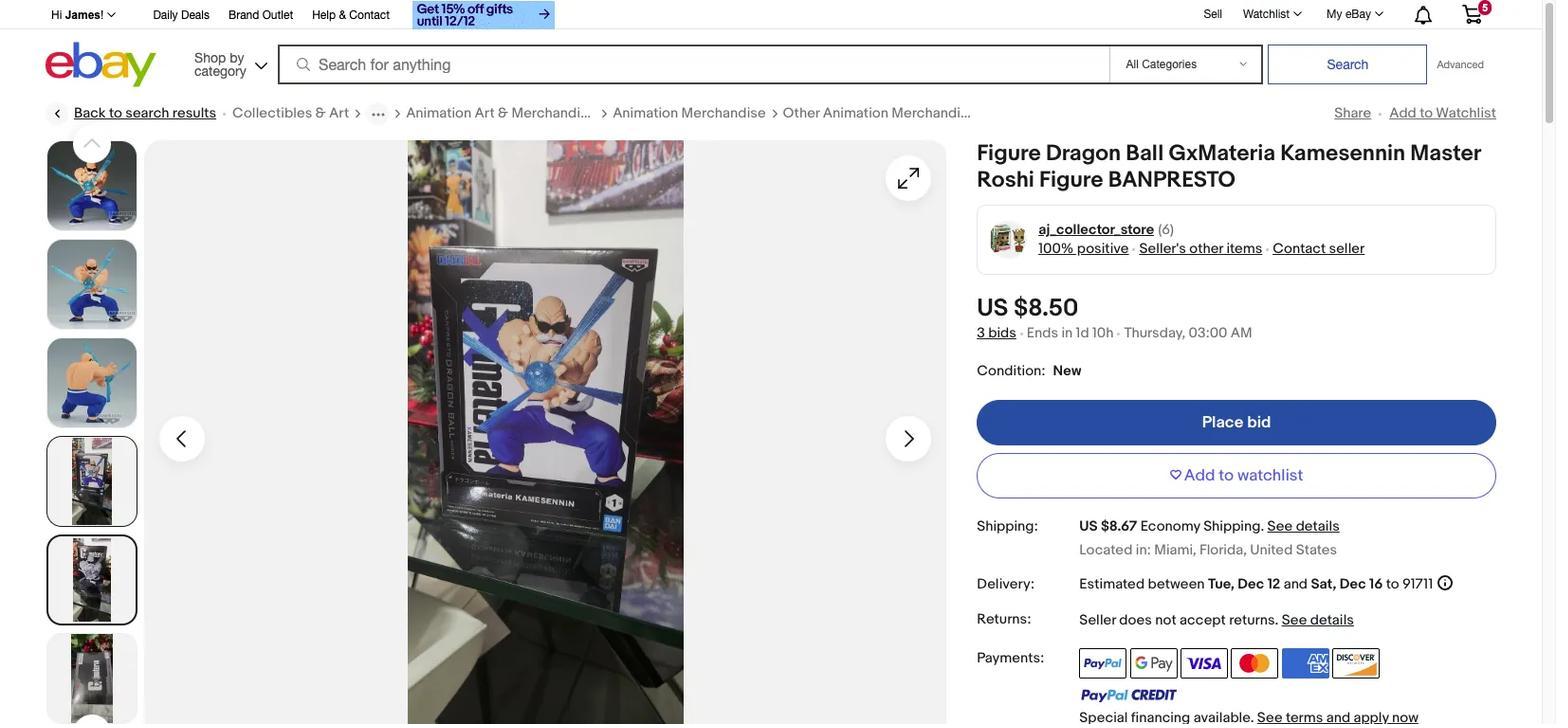 Task type: describe. For each thing, give the bounding box(es) containing it.
seller's other items link
[[1139, 240, 1262, 258]]

back to search results
[[74, 104, 216, 122]]

ends
[[1027, 324, 1058, 342]]

bid
[[1247, 413, 1271, 432]]

to for search
[[109, 104, 122, 122]]

1 horizontal spatial watchlist
[[1436, 104, 1496, 122]]

help & contact link
[[312, 6, 390, 27]]

5
[[1482, 2, 1488, 13]]

google pay image
[[1130, 648, 1177, 678]]

3
[[977, 324, 985, 342]]

united
[[1250, 542, 1293, 560]]

none submit inside 'shop by category' banner
[[1268, 45, 1428, 84]]

picture 3 of 8 image
[[47, 339, 137, 428]]

visa image
[[1181, 648, 1228, 678]]

shipping
[[1204, 518, 1261, 536]]

animation merchandise link
[[613, 104, 766, 123]]

thursday,
[[1124, 324, 1185, 342]]

my ebay
[[1327, 8, 1371, 21]]

1 vertical spatial see details link
[[1282, 611, 1354, 629]]

see inside the us $8.67 economy shipping . see details located in: miami, florida, united states
[[1267, 518, 1293, 536]]

us for us $8.67 economy shipping . see details located in: miami, florida, united states
[[1079, 518, 1098, 536]]

share button
[[1334, 104, 1371, 122]]

100%
[[1039, 240, 1074, 258]]

details inside the us $8.67 economy shipping . see details located in: miami, florida, united states
[[1296, 518, 1340, 536]]

in
[[1061, 324, 1073, 342]]

delivery:
[[977, 576, 1035, 594]]

ends in 1d 10h
[[1027, 324, 1114, 342]]

figure dragon ball gxmateria kamesennin master roshi figure banpresto
[[977, 140, 1481, 193]]

dragon
[[1046, 140, 1121, 167]]

paypal image
[[1079, 648, 1127, 678]]

3 animation from the left
[[823, 104, 888, 122]]

watchlist
[[1237, 467, 1303, 485]]

Search for anything text field
[[281, 46, 1106, 82]]

& for contact
[[339, 9, 346, 22]]

new
[[1053, 362, 1081, 380]]

hi james !
[[51, 9, 104, 22]]

aj_collector_store (6)
[[1039, 221, 1174, 239]]

91711
[[1402, 576, 1433, 594]]

brand outlet
[[228, 9, 293, 22]]

shop by category button
[[186, 42, 271, 83]]

1 vertical spatial .
[[1275, 611, 1279, 629]]

aj_collector_store link
[[1039, 221, 1154, 240]]

condition: new
[[977, 362, 1081, 380]]

to for watchlist
[[1219, 467, 1234, 485]]

states
[[1296, 542, 1337, 560]]

seller's
[[1139, 240, 1186, 258]]

brand outlet link
[[228, 6, 293, 27]]

returns
[[1229, 611, 1275, 629]]

am
[[1231, 324, 1252, 342]]

category
[[194, 63, 246, 78]]

1 merchandise from the left
[[512, 104, 596, 122]]

contact seller link
[[1273, 240, 1365, 258]]

back
[[74, 104, 106, 122]]

shop
[[194, 50, 226, 65]]

does
[[1119, 611, 1152, 629]]

figure up aj_collector_store
[[1039, 167, 1103, 193]]

estimated
[[1079, 576, 1145, 594]]

100% positive link
[[1039, 240, 1129, 258]]

$8.67
[[1101, 518, 1137, 536]]

shop by category banner
[[41, 0, 1496, 92]]

us $8.67 economy shipping . see details located in: miami, florida, united states
[[1079, 518, 1340, 560]]

aj_collector_store image
[[989, 220, 1028, 259]]

payments:
[[977, 649, 1044, 667]]

ebay
[[1345, 8, 1371, 21]]

$8.50
[[1014, 294, 1079, 323]]

daily deals
[[153, 9, 210, 22]]

miami,
[[1154, 542, 1196, 560]]

10h
[[1092, 324, 1114, 342]]

1d
[[1076, 324, 1089, 342]]

5 link
[[1451, 0, 1494, 27]]

us for us $8.50
[[977, 294, 1008, 323]]

1 art from the left
[[329, 104, 349, 122]]

watchlist link
[[1233, 3, 1311, 26]]

3 bids link
[[977, 324, 1016, 342]]

contact inside the help & contact link
[[349, 9, 390, 22]]

located
[[1079, 542, 1133, 560]]

outlet
[[262, 9, 293, 22]]

condition:
[[977, 362, 1046, 380]]

in:
[[1136, 542, 1151, 560]]

brand
[[228, 9, 259, 22]]

add to watchlist button
[[977, 453, 1496, 499]]

2 dec from the left
[[1340, 576, 1366, 594]]

to for watchlist
[[1420, 104, 1433, 122]]

american express image
[[1282, 648, 1329, 678]]

shipping:
[[977, 518, 1038, 536]]

sell link
[[1195, 7, 1231, 21]]

watchlist inside account navigation
[[1243, 8, 1290, 21]]

economy
[[1140, 518, 1200, 536]]

collectibles & art
[[232, 104, 349, 122]]

other
[[1189, 240, 1223, 258]]



Task type: vqa. For each thing, say whether or not it's contained in the screenshot.
US $8.67 Economy Shipping . See details Located in: Miami, Florida, United States
yes



Task type: locate. For each thing, give the bounding box(es) containing it.
add inside add to watchlist button
[[1184, 467, 1215, 485]]

0 horizontal spatial contact
[[349, 9, 390, 22]]

picture 2 of 8 image
[[47, 240, 137, 329]]

gxmateria
[[1169, 140, 1275, 167]]

1 vertical spatial add
[[1184, 467, 1215, 485]]

picture 5 of 8 image
[[48, 537, 136, 624]]

picture 4 of 8 image
[[47, 437, 137, 526]]

0 horizontal spatial art
[[329, 104, 349, 122]]

my ebay link
[[1316, 3, 1392, 26]]

us $8.50
[[977, 294, 1079, 323]]

1 vertical spatial see
[[1282, 611, 1307, 629]]

0 horizontal spatial &
[[315, 104, 326, 122]]

2 horizontal spatial &
[[498, 104, 508, 122]]

us up 3 bids link
[[977, 294, 1008, 323]]

. inside the us $8.67 economy shipping . see details located in: miami, florida, united states
[[1261, 518, 1264, 536]]

florida,
[[1200, 542, 1247, 560]]

watchlist right "sell" link
[[1243, 8, 1290, 21]]

add
[[1389, 104, 1417, 122], [1184, 467, 1215, 485]]

us inside the us $8.67 economy shipping . see details located in: miami, florida, united states
[[1079, 518, 1098, 536]]

animation for animation art & merchandise
[[406, 104, 471, 122]]

animation art & merchandise
[[406, 104, 596, 122]]

add for add to watchlist
[[1184, 467, 1215, 485]]

1 horizontal spatial us
[[1079, 518, 1098, 536]]

add right share button
[[1389, 104, 1417, 122]]

watchlist
[[1243, 8, 1290, 21], [1436, 104, 1496, 122]]

1 horizontal spatial animation
[[613, 104, 678, 122]]

place
[[1202, 413, 1244, 432]]

to right back
[[109, 104, 122, 122]]

2 horizontal spatial animation
[[823, 104, 888, 122]]

tue,
[[1208, 576, 1235, 594]]

& inside account navigation
[[339, 9, 346, 22]]

1 horizontal spatial dec
[[1340, 576, 1366, 594]]

1 animation from the left
[[406, 104, 471, 122]]

sell
[[1204, 7, 1222, 21]]

dec left 16
[[1340, 576, 1366, 594]]

1 dec from the left
[[1238, 576, 1264, 594]]

ball
[[1126, 140, 1164, 167]]

2 merchandise from the left
[[681, 104, 766, 122]]

positive
[[1077, 240, 1129, 258]]

banpresto
[[1108, 167, 1235, 193]]

0 vertical spatial details
[[1296, 518, 1340, 536]]

and
[[1284, 576, 1308, 594]]

0 vertical spatial .
[[1261, 518, 1264, 536]]

contact left the seller
[[1273, 240, 1326, 258]]

master card image
[[1231, 648, 1279, 678]]

1 horizontal spatial merchandise
[[681, 104, 766, 122]]

0 vertical spatial add
[[1389, 104, 1417, 122]]

collectibles
[[232, 104, 312, 122]]

see details link
[[1267, 518, 1340, 536], [1282, 611, 1354, 629]]

search
[[125, 104, 169, 122]]

other
[[783, 104, 820, 122]]

1 horizontal spatial &
[[339, 9, 346, 22]]

see details link up states
[[1267, 518, 1340, 536]]

details up states
[[1296, 518, 1340, 536]]

animation merchandise
[[613, 104, 766, 122]]

0 horizontal spatial watchlist
[[1243, 8, 1290, 21]]

discover image
[[1332, 648, 1380, 678]]

2 art from the left
[[475, 104, 495, 122]]

deals
[[181, 9, 210, 22]]

other animation merchandise link
[[783, 104, 976, 123]]

kamesennin
[[1280, 140, 1405, 167]]

details down sat,
[[1310, 611, 1354, 629]]

see details link down sat,
[[1282, 611, 1354, 629]]

see down and
[[1282, 611, 1307, 629]]

estimated between tue, dec 12 and sat, dec 16 to 91711
[[1079, 576, 1433, 594]]

items
[[1226, 240, 1262, 258]]

0 vertical spatial us
[[977, 294, 1008, 323]]

to up master
[[1420, 104, 1433, 122]]

0 horizontal spatial dec
[[1238, 576, 1264, 594]]

3 bids
[[977, 324, 1016, 342]]

seller does not accept returns . see details
[[1079, 611, 1354, 629]]

1 horizontal spatial art
[[475, 104, 495, 122]]

add to watchlist link
[[1389, 104, 1496, 122]]

03:00
[[1189, 324, 1228, 342]]

roshi
[[977, 167, 1034, 193]]

dec
[[1238, 576, 1264, 594], [1340, 576, 1366, 594]]

seller
[[1079, 611, 1116, 629]]

animation for animation merchandise
[[613, 104, 678, 122]]

between
[[1148, 576, 1205, 594]]

1 vertical spatial contact
[[1273, 240, 1326, 258]]

1 horizontal spatial .
[[1275, 611, 1279, 629]]

seller's other items
[[1139, 240, 1262, 258]]

2 horizontal spatial merchandise
[[892, 104, 976, 122]]

paypal credit image
[[1079, 688, 1178, 703]]

to right 16
[[1386, 576, 1399, 594]]

contact seller
[[1273, 240, 1365, 258]]

other animation merchandise
[[783, 104, 976, 122]]

1 horizontal spatial contact
[[1273, 240, 1326, 258]]

shop by category
[[194, 50, 246, 78]]

0 horizontal spatial .
[[1261, 518, 1264, 536]]

. down 12
[[1275, 611, 1279, 629]]

0 vertical spatial see details link
[[1267, 518, 1340, 536]]

add for add to watchlist
[[1389, 104, 1417, 122]]

get an extra 15% off image
[[412, 1, 555, 29]]

merchandise
[[512, 104, 596, 122], [681, 104, 766, 122], [892, 104, 976, 122]]

place bid
[[1202, 413, 1271, 432]]

0 horizontal spatial animation
[[406, 104, 471, 122]]

0 vertical spatial contact
[[349, 9, 390, 22]]

by
[[230, 50, 244, 65]]

advanced
[[1437, 59, 1484, 70]]

thursday, 03:00 am
[[1124, 324, 1252, 342]]

daily deals link
[[153, 6, 210, 27]]

. up united
[[1261, 518, 1264, 536]]

picture 6 of 8 image
[[47, 634, 137, 724]]

my
[[1327, 8, 1342, 21]]

daily
[[153, 9, 178, 22]]

1 vertical spatial details
[[1310, 611, 1354, 629]]

None submit
[[1268, 45, 1428, 84]]

0 horizontal spatial merchandise
[[512, 104, 596, 122]]

1 vertical spatial us
[[1079, 518, 1098, 536]]

0 horizontal spatial us
[[977, 294, 1008, 323]]

watchlist up master
[[1436, 104, 1496, 122]]

(6)
[[1158, 221, 1174, 239]]

hi
[[51, 9, 62, 22]]

collectibles & art link
[[232, 104, 349, 123]]

aj_collector_store
[[1039, 221, 1154, 239]]

accept
[[1180, 611, 1226, 629]]

picture 1 of 8 image
[[47, 141, 137, 230]]

figure left dragon
[[977, 140, 1041, 167]]

account navigation
[[41, 0, 1496, 32]]

2 animation from the left
[[613, 104, 678, 122]]

12
[[1267, 576, 1280, 594]]

figure dragon ball gxmateria kamesennin master roshi figure banpresto - picture 4 of 8 image
[[145, 140, 947, 724]]

0 horizontal spatial add
[[1184, 467, 1215, 485]]

advanced link
[[1428, 46, 1494, 83]]

add to watchlist
[[1184, 467, 1303, 485]]

add down place
[[1184, 467, 1215, 485]]

us
[[977, 294, 1008, 323], [1079, 518, 1098, 536]]

contact right help
[[349, 9, 390, 22]]

us up located
[[1079, 518, 1098, 536]]

0 vertical spatial see
[[1267, 518, 1293, 536]]

1 horizontal spatial add
[[1389, 104, 1417, 122]]

to inside back to search results link
[[109, 104, 122, 122]]

to left watchlist
[[1219, 467, 1234, 485]]

see up united
[[1267, 518, 1293, 536]]

james
[[65, 9, 101, 22]]

1 vertical spatial watchlist
[[1436, 104, 1496, 122]]

0 vertical spatial watchlist
[[1243, 8, 1290, 21]]

dec left 12
[[1238, 576, 1264, 594]]

3 merchandise from the left
[[892, 104, 976, 122]]

& for art
[[315, 104, 326, 122]]

master
[[1410, 140, 1481, 167]]

seller
[[1329, 240, 1365, 258]]

.
[[1261, 518, 1264, 536], [1275, 611, 1279, 629]]

back to search results link
[[46, 102, 216, 125]]

to inside add to watchlist button
[[1219, 467, 1234, 485]]

!
[[101, 9, 104, 22]]

add to watchlist
[[1389, 104, 1496, 122]]

share
[[1334, 104, 1371, 122]]

16
[[1369, 576, 1383, 594]]



